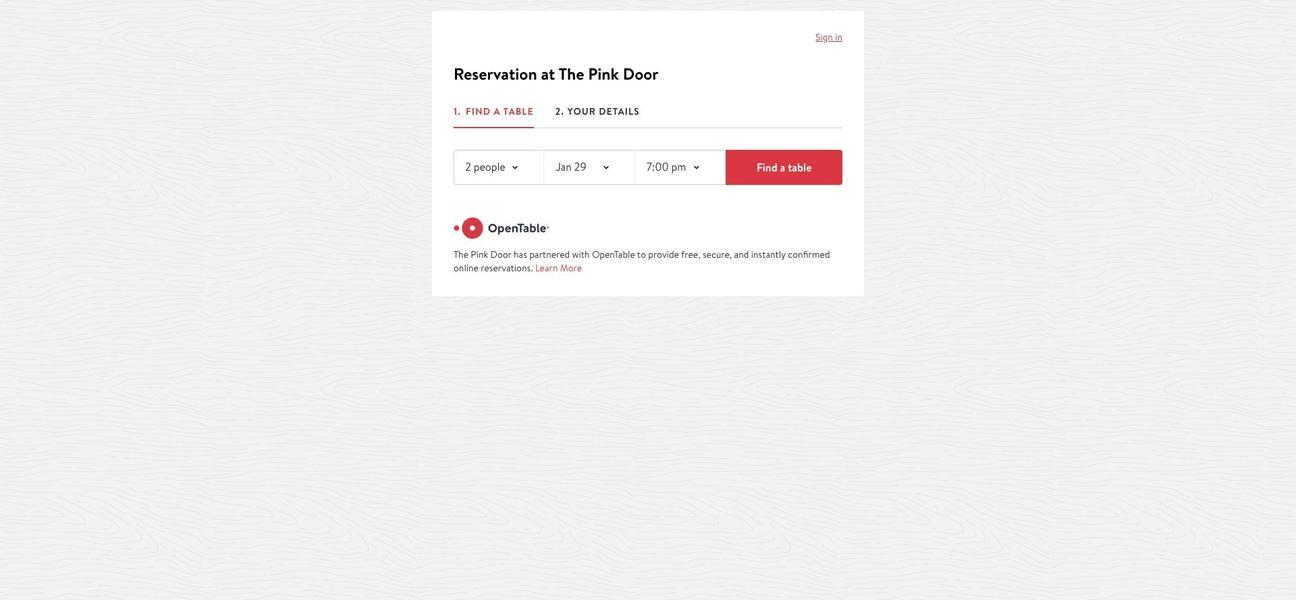 Task type: locate. For each thing, give the bounding box(es) containing it.
confirmed image
[[454, 31, 488, 81]]

opentable image
[[454, 218, 550, 239]]



Task type: vqa. For each thing, say whether or not it's contained in the screenshot.
Confirmed image
yes



